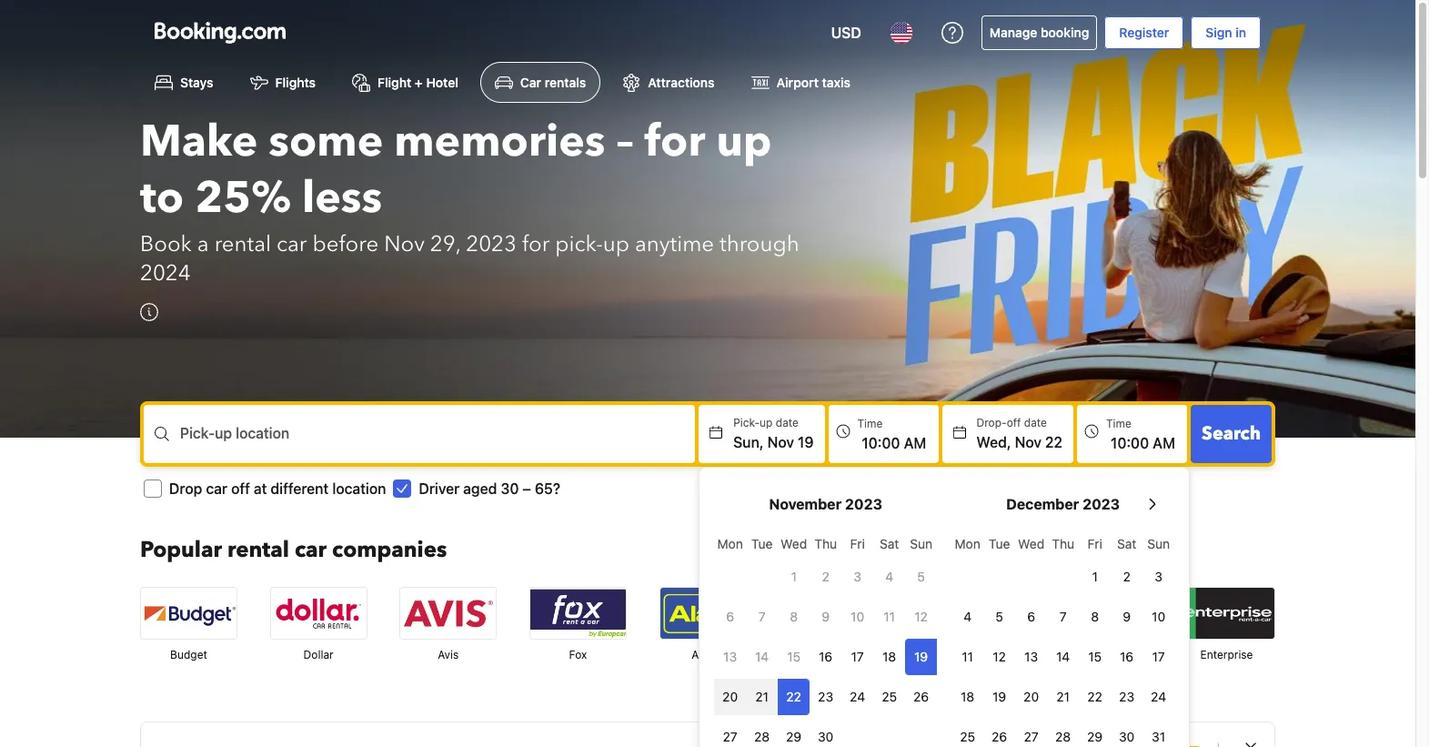 Task type: describe. For each thing, give the bounding box(es) containing it.
16 December 2023 checkbox
[[1112, 639, 1143, 676]]

1 November 2023 checkbox
[[778, 559, 810, 596]]

mon tue wed thu for december
[[955, 536, 1075, 552]]

9 November 2023 checkbox
[[810, 599, 842, 636]]

up down airport taxis link
[[717, 112, 772, 172]]

through
[[720, 230, 800, 260]]

off inside the drop-off date wed, nov 22
[[1007, 416, 1022, 430]]

13 November 2023 checkbox
[[715, 639, 747, 676]]

sun for november 2023
[[910, 536, 933, 552]]

1 for december
[[1093, 569, 1098, 585]]

manage booking link
[[982, 15, 1098, 50]]

thu for december
[[1052, 536, 1075, 552]]

enterprise
[[1201, 648, 1254, 662]]

11 for the 11 option
[[962, 649, 974, 665]]

manage
[[990, 25, 1038, 40]]

24 for 24 december 2023 option
[[1152, 689, 1167, 705]]

13 December 2023 checkbox
[[1016, 639, 1048, 676]]

fox logo image
[[531, 588, 626, 639]]

10 for 10 november 2023 checkbox
[[851, 609, 865, 625]]

65?
[[535, 481, 561, 497]]

25 for 25 december 2023 option
[[961, 729, 976, 745]]

15 November 2023 checkbox
[[778, 639, 810, 676]]

9 for 9 december 2023 checkbox on the bottom of page
[[1123, 609, 1131, 625]]

10 December 2023 checkbox
[[1143, 599, 1175, 636]]

hertz
[[1083, 648, 1112, 662]]

4 for 4 checkbox
[[964, 609, 972, 625]]

booking
[[1041, 25, 1090, 40]]

29 December 2023 checkbox
[[1080, 719, 1112, 747]]

driver aged 30 – 65?
[[419, 481, 561, 497]]

28 for 28 december 2023 checkbox
[[1056, 729, 1072, 745]]

to
[[140, 169, 184, 229]]

29 for 29 checkbox
[[1088, 729, 1103, 745]]

sun,
[[734, 434, 764, 451]]

search
[[1203, 422, 1262, 446]]

23 for 23 november 2023 option
[[818, 689, 834, 705]]

16 for 16 november 2023 'option'
[[819, 649, 833, 665]]

flight
[[378, 75, 412, 90]]

26 December 2023 checkbox
[[984, 719, 1016, 747]]

attractions link
[[608, 62, 730, 103]]

avis logo image
[[401, 588, 496, 639]]

pick-up date sun, nov 19
[[734, 416, 814, 451]]

27 for 27 december 2023 option
[[1025, 729, 1039, 745]]

nov for wed,
[[1015, 434, 1042, 451]]

5 December 2023 checkbox
[[984, 599, 1016, 636]]

search button
[[1192, 405, 1273, 464]]

1 December 2023 checkbox
[[1080, 559, 1112, 596]]

wed for december
[[1019, 536, 1045, 552]]

pick-up location
[[180, 425, 290, 442]]

make
[[140, 112, 258, 172]]

date for 22
[[1025, 416, 1048, 430]]

mon tue wed thu for november
[[718, 536, 837, 552]]

register link
[[1105, 16, 1184, 49]]

companies
[[332, 535, 447, 566]]

23 for 23 december 2023 checkbox
[[1120, 689, 1135, 705]]

see terms and conditions for more information image
[[140, 303, 158, 322]]

flights link
[[235, 62, 330, 103]]

mon for november
[[718, 536, 743, 552]]

usd
[[832, 25, 862, 41]]

up inside the pick-up date sun, nov 19
[[760, 416, 773, 430]]

19 inside the pick-up date sun, nov 19
[[798, 434, 814, 451]]

22 for "22 december 2023" checkbox
[[1088, 689, 1103, 705]]

flight + hotel
[[378, 75, 459, 90]]

budget
[[170, 648, 207, 662]]

tue for december
[[989, 536, 1011, 552]]

see terms and conditions for more information image
[[140, 303, 158, 322]]

pick- for pick-up date sun, nov 19
[[734, 416, 760, 430]]

24 December 2023 checkbox
[[1143, 679, 1175, 716]]

5 for the 5 checkbox at bottom right
[[918, 569, 926, 585]]

18 for 18 november 2023 option
[[883, 649, 897, 665]]

december 2023
[[1007, 496, 1121, 513]]

11 for 11 november 2023 checkbox
[[884, 609, 896, 625]]

17 for 17 december 2023 checkbox
[[1153, 649, 1166, 665]]

1 vertical spatial rental
[[228, 535, 289, 566]]

10 for 10 'option' at the right
[[1152, 609, 1166, 625]]

tue for november
[[752, 536, 773, 552]]

dollar logo image
[[271, 588, 366, 639]]

27 November 2023 checkbox
[[715, 719, 747, 747]]

23 December 2023 checkbox
[[1112, 679, 1143, 716]]

1 horizontal spatial location
[[333, 481, 386, 497]]

fri for december
[[1088, 536, 1103, 552]]

14 for 14 december 2023 checkbox
[[1057, 649, 1071, 665]]

7 for the 7 november 2023 checkbox
[[759, 609, 766, 625]]

27 December 2023 checkbox
[[1016, 719, 1048, 747]]

rental inside make some memories – for up to 25% less book a rental car before nov 29, 2023 for pick-up anytime through 2024
[[214, 230, 271, 260]]

15 December 2023 checkbox
[[1080, 639, 1112, 676]]

20 for 20 option
[[723, 689, 738, 705]]

stays link
[[140, 62, 228, 103]]

24 for the 24 checkbox at the bottom of the page
[[850, 689, 866, 705]]

drop-off date wed, nov 22
[[977, 416, 1063, 451]]

popular
[[140, 535, 222, 566]]

nov for sun,
[[768, 434, 795, 451]]

3 for december 2023
[[1155, 569, 1163, 585]]

rentals
[[545, 75, 586, 90]]

1 for november
[[791, 569, 797, 585]]

sign in link
[[1192, 16, 1262, 49]]

november 2023
[[769, 496, 883, 513]]

airport taxis link
[[737, 62, 866, 103]]

less
[[302, 169, 382, 229]]

0 vertical spatial location
[[236, 425, 290, 442]]

some
[[269, 112, 383, 172]]

1 vertical spatial off
[[231, 481, 250, 497]]

a
[[197, 230, 209, 260]]

21 November 2023 checkbox
[[747, 679, 778, 716]]

make some memories – for up to 25% less book a rental car before nov 29, 2023 for pick-up anytime through 2024
[[140, 112, 800, 289]]

alamo logo image
[[660, 588, 756, 639]]

22 December 2023 checkbox
[[1080, 679, 1112, 716]]

car rentals link
[[481, 62, 601, 103]]

24 November 2023 checkbox
[[842, 679, 874, 716]]

fox
[[569, 648, 587, 662]]

memories
[[394, 112, 606, 172]]

28 for 28 november 2023 checkbox
[[755, 729, 770, 745]]

12 December 2023 checkbox
[[984, 639, 1016, 676]]

13 for 13 option
[[724, 649, 737, 665]]

21 for 21 november 2023 checkbox
[[756, 689, 769, 705]]

29 for 29 november 2023 checkbox
[[787, 729, 802, 745]]

30 December 2023 checkbox
[[1112, 719, 1143, 747]]

sun for december 2023
[[1148, 536, 1171, 552]]

12 for 12 december 2023 option
[[993, 649, 1007, 665]]

wed,
[[977, 434, 1012, 451]]

6 November 2023 checkbox
[[715, 599, 747, 636]]

manage booking
[[990, 25, 1090, 40]]

airport taxis
[[777, 75, 851, 90]]

31
[[1153, 729, 1166, 745]]

20 for '20 december 2023' checkbox
[[1024, 689, 1040, 705]]

12 for 12 november 2023 checkbox
[[915, 609, 928, 625]]

3 December 2023 checkbox
[[1143, 559, 1175, 596]]

Pick-up location field
[[180, 434, 696, 456]]

in
[[1236, 25, 1247, 40]]

hertz logo image
[[1050, 588, 1145, 639]]

hotel
[[426, 75, 459, 90]]

airport
[[777, 75, 819, 90]]

22 inside the drop-off date wed, nov 22
[[1046, 434, 1063, 451]]

pick- for pick-up location
[[180, 425, 215, 442]]

21 December 2023 checkbox
[[1048, 679, 1080, 716]]

enterprise logo image
[[1180, 588, 1275, 639]]

pick-
[[556, 230, 603, 260]]

– for for
[[617, 112, 634, 172]]

9 December 2023 checkbox
[[1112, 599, 1143, 636]]

december
[[1007, 496, 1080, 513]]

28 November 2023 checkbox
[[747, 719, 778, 747]]



Task type: vqa. For each thing, say whether or not it's contained in the screenshot.
22 for 22 CHECKBOX
yes



Task type: locate. For each thing, give the bounding box(es) containing it.
1 horizontal spatial 20
[[1024, 689, 1040, 705]]

fri for november
[[851, 536, 865, 552]]

2 21 from the left
[[1057, 689, 1070, 705]]

nov left 29, at left top
[[384, 230, 425, 260]]

1 horizontal spatial 21
[[1057, 689, 1070, 705]]

1 horizontal spatial 12
[[993, 649, 1007, 665]]

2 left 3 december 2023 option on the right bottom
[[1124, 569, 1131, 585]]

12 right 11 november 2023 checkbox
[[915, 609, 928, 625]]

1 horizontal spatial wed
[[1019, 536, 1045, 552]]

2023 right 29, at left top
[[466, 230, 517, 260]]

22 right 21 option
[[1088, 689, 1103, 705]]

1 wed from the left
[[781, 536, 808, 552]]

14 December 2023 checkbox
[[1048, 639, 1080, 676]]

1 left 2 december 2023 "checkbox"
[[1093, 569, 1098, 585]]

5 inside 5 checkbox
[[996, 609, 1004, 625]]

17 inside option
[[852, 649, 864, 665]]

0 vertical spatial 4
[[886, 569, 894, 585]]

2023
[[466, 230, 517, 260], [846, 496, 883, 513], [1083, 496, 1121, 513]]

car inside make some memories – for up to 25% less book a rental car before nov 29, 2023 for pick-up anytime through 2024
[[277, 230, 307, 260]]

23 left the 24 checkbox at the bottom of the page
[[818, 689, 834, 705]]

date right 'drop-'
[[1025, 416, 1048, 430]]

sixt logo image
[[920, 588, 1016, 639]]

21 inside checkbox
[[756, 689, 769, 705]]

1 horizontal spatial 2023
[[846, 496, 883, 513]]

2 13 from the left
[[1025, 649, 1039, 665]]

10 right 9 november 2023 checkbox
[[851, 609, 865, 625]]

wed down december
[[1019, 536, 1045, 552]]

0 horizontal spatial wed
[[781, 536, 808, 552]]

2 6 from the left
[[1028, 609, 1036, 625]]

28 December 2023 checkbox
[[1048, 719, 1080, 747]]

1 horizontal spatial fri
[[1088, 536, 1103, 552]]

1 horizontal spatial 29
[[1088, 729, 1103, 745]]

5 right 4 november 2023 'option'
[[918, 569, 926, 585]]

sat for november 2023
[[880, 536, 900, 552]]

0 vertical spatial –
[[617, 112, 634, 172]]

1 horizontal spatial 7
[[1060, 609, 1067, 625]]

19 right 18 november 2023 option
[[915, 649, 929, 665]]

9
[[822, 609, 830, 625], [1123, 609, 1131, 625]]

9 for 9 november 2023 checkbox
[[822, 609, 830, 625]]

thrifty logo image
[[790, 588, 886, 639]]

16 right 15 checkbox
[[819, 649, 833, 665]]

drop car off at different location
[[169, 481, 386, 497]]

8 December 2023 checkbox
[[1080, 599, 1112, 636]]

20 inside checkbox
[[1024, 689, 1040, 705]]

2023 for december
[[1083, 496, 1121, 513]]

0 vertical spatial off
[[1007, 416, 1022, 430]]

23 November 2023 checkbox
[[810, 679, 842, 716]]

0 horizontal spatial 20
[[723, 689, 738, 705]]

20 December 2023 checkbox
[[1016, 679, 1048, 716]]

4 inside 'option'
[[886, 569, 894, 585]]

1 29 from the left
[[787, 729, 802, 745]]

16 inside 'option'
[[819, 649, 833, 665]]

1 horizontal spatial 5
[[996, 609, 1004, 625]]

for left pick-
[[522, 230, 550, 260]]

27 inside option
[[1025, 729, 1039, 745]]

4 December 2023 checkbox
[[952, 599, 984, 636]]

28 inside 28 december 2023 checkbox
[[1056, 729, 1072, 745]]

1
[[791, 569, 797, 585], [1093, 569, 1098, 585]]

dollar
[[304, 648, 334, 662]]

0 horizontal spatial off
[[231, 481, 250, 497]]

0 horizontal spatial location
[[236, 425, 290, 442]]

9 right the 8 checkbox
[[822, 609, 830, 625]]

0 vertical spatial 25
[[882, 689, 898, 705]]

different
[[271, 481, 329, 497]]

0 horizontal spatial pick-
[[180, 425, 215, 442]]

8
[[790, 609, 798, 625], [1092, 609, 1100, 625]]

car
[[277, 230, 307, 260], [206, 481, 228, 497], [295, 535, 327, 566]]

before
[[313, 230, 379, 260]]

off up wed,
[[1007, 416, 1022, 430]]

16 right hertz
[[1121, 649, 1134, 665]]

1 horizontal spatial tue
[[989, 536, 1011, 552]]

0 horizontal spatial 22
[[787, 689, 802, 705]]

7 December 2023 checkbox
[[1048, 599, 1080, 636]]

budget logo image
[[141, 588, 237, 639]]

3 right 2 "option"
[[854, 569, 862, 585]]

17 for 17 november 2023 option
[[852, 649, 864, 665]]

24
[[850, 689, 866, 705], [1152, 689, 1167, 705]]

30 for 30 checkbox
[[818, 729, 834, 745]]

17 November 2023 checkbox
[[842, 639, 874, 676]]

1 horizontal spatial 28
[[1056, 729, 1072, 745]]

2 29 from the left
[[1088, 729, 1103, 745]]

1 horizontal spatial 2
[[1124, 569, 1131, 585]]

1 15 from the left
[[788, 649, 801, 665]]

0 horizontal spatial 6
[[727, 609, 735, 625]]

mon
[[718, 536, 743, 552], [955, 536, 981, 552]]

1 2 from the left
[[822, 569, 830, 585]]

27 inside checkbox
[[723, 729, 738, 745]]

– left 65?
[[523, 481, 531, 497]]

25 inside 25 november 2023 checkbox
[[882, 689, 898, 705]]

2024
[[140, 259, 191, 289]]

18 for 18 option
[[961, 689, 975, 705]]

location right different at the bottom left of the page
[[333, 481, 386, 497]]

1 13 from the left
[[724, 649, 737, 665]]

1 24 from the left
[[850, 689, 866, 705]]

0 horizontal spatial 7
[[759, 609, 766, 625]]

location up at
[[236, 425, 290, 442]]

2 23 from the left
[[1120, 689, 1135, 705]]

14 November 2023 checkbox
[[747, 639, 778, 676]]

17
[[852, 649, 864, 665], [1153, 649, 1166, 665]]

pick- up sun,
[[734, 416, 760, 430]]

2 mon from the left
[[955, 536, 981, 552]]

6 right 5 checkbox
[[1028, 609, 1036, 625]]

nov inside make some memories – for up to 25% less book a rental car before nov 29, 2023 for pick-up anytime through 2024
[[384, 230, 425, 260]]

2 horizontal spatial 19
[[993, 689, 1007, 705]]

0 horizontal spatial 10
[[851, 609, 865, 625]]

off
[[1007, 416, 1022, 430], [231, 481, 250, 497]]

4 inside checkbox
[[964, 609, 972, 625]]

17 right "16 december 2023" option
[[1153, 649, 1166, 665]]

16 inside option
[[1121, 649, 1134, 665]]

1 10 from the left
[[851, 609, 865, 625]]

24 right 23 november 2023 option
[[850, 689, 866, 705]]

0 horizontal spatial 13
[[724, 649, 737, 665]]

19 December 2023 checkbox
[[984, 679, 1016, 716]]

14
[[756, 649, 769, 665], [1057, 649, 1071, 665]]

8 November 2023 checkbox
[[778, 599, 810, 636]]

0 horizontal spatial 12
[[915, 609, 928, 625]]

1 8 from the left
[[790, 609, 798, 625]]

thrifty
[[821, 648, 855, 662]]

30 November 2023 checkbox
[[810, 719, 842, 747]]

8 for 8 checkbox
[[1092, 609, 1100, 625]]

2 thu from the left
[[1052, 536, 1075, 552]]

1 horizontal spatial 22
[[1046, 434, 1063, 451]]

4 right 3 checkbox
[[886, 569, 894, 585]]

30 for 30 option
[[1120, 729, 1135, 745]]

thu for november
[[815, 536, 837, 552]]

1 vertical spatial 4
[[964, 609, 972, 625]]

1 20 from the left
[[723, 689, 738, 705]]

5 for 5 checkbox
[[996, 609, 1004, 625]]

26 left 27 december 2023 option
[[992, 729, 1008, 745]]

2 7 from the left
[[1060, 609, 1067, 625]]

0 horizontal spatial 30
[[501, 481, 519, 497]]

29 inside checkbox
[[1088, 729, 1103, 745]]

sun up 3 december 2023 option on the right bottom
[[1148, 536, 1171, 552]]

2 December 2023 checkbox
[[1112, 559, 1143, 596]]

1 vertical spatial 19
[[915, 649, 929, 665]]

25 inside 25 december 2023 option
[[961, 729, 976, 745]]

sixt
[[958, 648, 977, 662]]

november
[[769, 496, 842, 513]]

1 horizontal spatial date
[[1025, 416, 1048, 430]]

13 for 13 "checkbox"
[[1025, 649, 1039, 665]]

3 November 2023 checkbox
[[842, 559, 874, 596]]

2 27 from the left
[[1025, 729, 1039, 745]]

– inside make some memories – for up to 25% less book a rental car before nov 29, 2023 for pick-up anytime through 2024
[[617, 112, 634, 172]]

8 for the 8 checkbox
[[790, 609, 798, 625]]

0 horizontal spatial 2
[[822, 569, 830, 585]]

12 November 2023 checkbox
[[906, 599, 938, 636]]

0 horizontal spatial 14
[[756, 649, 769, 665]]

29,
[[430, 230, 461, 260]]

location
[[236, 425, 290, 442], [333, 481, 386, 497]]

25
[[882, 689, 898, 705], [961, 729, 976, 745]]

book
[[140, 230, 192, 260]]

1 horizontal spatial 9
[[1123, 609, 1131, 625]]

1 mon from the left
[[718, 536, 743, 552]]

19 cell
[[906, 636, 938, 676]]

1 horizontal spatial 13
[[1025, 649, 1039, 665]]

18 November 2023 checkbox
[[874, 639, 906, 676]]

grid
[[715, 526, 938, 747], [952, 526, 1175, 747]]

nov inside the drop-off date wed, nov 22
[[1015, 434, 1042, 451]]

2 sun from the left
[[1148, 536, 1171, 552]]

1 horizontal spatial for
[[645, 112, 706, 172]]

22 right 21 november 2023 checkbox
[[787, 689, 802, 705]]

22 cell
[[778, 676, 810, 716]]

0 horizontal spatial grid
[[715, 526, 938, 747]]

2 15 from the left
[[1089, 649, 1102, 665]]

0 vertical spatial 19
[[798, 434, 814, 451]]

2 17 from the left
[[1153, 649, 1166, 665]]

12 left 13 "checkbox"
[[993, 649, 1007, 665]]

27 left 28 november 2023 checkbox
[[723, 729, 738, 745]]

12
[[915, 609, 928, 625], [993, 649, 1007, 665]]

6 inside option
[[1028, 609, 1036, 625]]

14 for 14 november 2023 checkbox
[[756, 649, 769, 665]]

22 inside 22 option
[[787, 689, 802, 705]]

5 November 2023 checkbox
[[906, 559, 938, 596]]

2
[[822, 569, 830, 585], [1124, 569, 1131, 585]]

rental
[[214, 230, 271, 260], [228, 535, 289, 566]]

1 thu from the left
[[815, 536, 837, 552]]

1 horizontal spatial 10
[[1152, 609, 1166, 625]]

28 inside 28 november 2023 checkbox
[[755, 729, 770, 745]]

0 horizontal spatial mon tue wed thu
[[718, 536, 837, 552]]

4 left 5 checkbox
[[964, 609, 972, 625]]

6 December 2023 checkbox
[[1016, 599, 1048, 636]]

thu down the december 2023
[[1052, 536, 1075, 552]]

2 vertical spatial 19
[[993, 689, 1007, 705]]

sat
[[880, 536, 900, 552], [1118, 536, 1137, 552]]

thu up 2 "option"
[[815, 536, 837, 552]]

24 right 23 december 2023 checkbox
[[1152, 689, 1167, 705]]

1 horizontal spatial 16
[[1121, 649, 1134, 665]]

– for 65?
[[523, 481, 531, 497]]

1 left 2 "option"
[[791, 569, 797, 585]]

up left anytime
[[603, 230, 630, 260]]

for
[[645, 112, 706, 172], [522, 230, 550, 260]]

flights
[[275, 75, 316, 90]]

12 inside option
[[993, 649, 1007, 665]]

+
[[415, 75, 423, 90]]

1 16 from the left
[[819, 649, 833, 665]]

2 9 from the left
[[1123, 609, 1131, 625]]

6 for 6 checkbox
[[727, 609, 735, 625]]

17 inside checkbox
[[1153, 649, 1166, 665]]

13 right 12 december 2023 option
[[1025, 649, 1039, 665]]

6 inside checkbox
[[727, 609, 735, 625]]

29 inside checkbox
[[787, 729, 802, 745]]

21 right 20 option
[[756, 689, 769, 705]]

17 December 2023 checkbox
[[1143, 639, 1175, 676]]

16
[[819, 649, 833, 665], [1121, 649, 1134, 665]]

1 23 from the left
[[818, 689, 834, 705]]

up up drop car off at different location
[[215, 425, 232, 442]]

6 left the 7 november 2023 checkbox
[[727, 609, 735, 625]]

0 vertical spatial car
[[277, 230, 307, 260]]

3 for november 2023
[[854, 569, 862, 585]]

1 28 from the left
[[755, 729, 770, 745]]

date inside the drop-off date wed, nov 22
[[1025, 416, 1048, 430]]

1 horizontal spatial 3
[[1155, 569, 1163, 585]]

1 horizontal spatial mon
[[955, 536, 981, 552]]

2 16 from the left
[[1121, 649, 1134, 665]]

nov right wed,
[[1015, 434, 1042, 451]]

3 right 2 december 2023 "checkbox"
[[1155, 569, 1163, 585]]

22 November 2023 checkbox
[[778, 679, 810, 716]]

1 horizontal spatial sat
[[1118, 536, 1137, 552]]

rental down at
[[228, 535, 289, 566]]

1 horizontal spatial pick-
[[734, 416, 760, 430]]

0 vertical spatial 5
[[918, 569, 926, 585]]

13 inside 13 "checkbox"
[[1025, 649, 1039, 665]]

13 inside 13 option
[[724, 649, 737, 665]]

2 mon tue wed thu from the left
[[955, 536, 1075, 552]]

15 right 14 december 2023 checkbox
[[1089, 649, 1102, 665]]

date for 19
[[776, 416, 799, 430]]

19 right sun,
[[798, 434, 814, 451]]

tue down november
[[752, 536, 773, 552]]

1 horizontal spatial 8
[[1092, 609, 1100, 625]]

0 horizontal spatial 2023
[[466, 230, 517, 260]]

booking.com online hotel reservations image
[[155, 22, 286, 44]]

7 right 6 option
[[1060, 609, 1067, 625]]

date inside the pick-up date sun, nov 19
[[776, 416, 799, 430]]

pick- inside the pick-up date sun, nov 19
[[734, 416, 760, 430]]

11 right 10 november 2023 checkbox
[[884, 609, 896, 625]]

2 November 2023 checkbox
[[810, 559, 842, 596]]

2 wed from the left
[[1019, 536, 1045, 552]]

2 horizontal spatial 22
[[1088, 689, 1103, 705]]

2 1 from the left
[[1093, 569, 1098, 585]]

up up sun,
[[760, 416, 773, 430]]

21 left "22 december 2023" checkbox
[[1057, 689, 1070, 705]]

24 inside option
[[1152, 689, 1167, 705]]

nov inside the pick-up date sun, nov 19
[[768, 434, 795, 451]]

0 horizontal spatial 18
[[883, 649, 897, 665]]

0 vertical spatial for
[[645, 112, 706, 172]]

0 horizontal spatial 23
[[818, 689, 834, 705]]

25 left 26 november 2023 option
[[882, 689, 898, 705]]

30 left 31 at bottom
[[1120, 729, 1135, 745]]

26 November 2023 checkbox
[[906, 679, 938, 716]]

29
[[787, 729, 802, 745], [1088, 729, 1103, 745]]

grid for december
[[952, 526, 1175, 747]]

tue
[[752, 536, 773, 552], [989, 536, 1011, 552]]

sat up 4 november 2023 'option'
[[880, 536, 900, 552]]

20 inside option
[[723, 689, 738, 705]]

11 inside checkbox
[[884, 609, 896, 625]]

0 horizontal spatial 4
[[886, 569, 894, 585]]

15 for "15 december 2023" checkbox on the right of page
[[1089, 649, 1102, 665]]

29 November 2023 checkbox
[[778, 719, 810, 747]]

15
[[788, 649, 801, 665], [1089, 649, 1102, 665]]

sign
[[1206, 25, 1233, 40]]

22 inside "22 december 2023" checkbox
[[1088, 689, 1103, 705]]

car down different at the bottom left of the page
[[295, 535, 327, 566]]

mon for december
[[955, 536, 981, 552]]

aged
[[464, 481, 497, 497]]

23
[[818, 689, 834, 705], [1120, 689, 1135, 705]]

1 horizontal spatial 4
[[964, 609, 972, 625]]

usd button
[[821, 11, 873, 55]]

10 inside checkbox
[[851, 609, 865, 625]]

15 right 14 november 2023 checkbox
[[788, 649, 801, 665]]

1 horizontal spatial –
[[617, 112, 634, 172]]

14 inside checkbox
[[756, 649, 769, 665]]

0 horizontal spatial 3
[[854, 569, 862, 585]]

9 inside checkbox
[[1123, 609, 1131, 625]]

1 horizontal spatial 23
[[1120, 689, 1135, 705]]

21 for 21 option
[[1057, 689, 1070, 705]]

car rentals
[[521, 75, 586, 90]]

fri up 1 checkbox
[[1088, 536, 1103, 552]]

3
[[854, 569, 862, 585], [1155, 569, 1163, 585]]

30 inside option
[[1120, 729, 1135, 745]]

0 horizontal spatial 25
[[882, 689, 898, 705]]

4 November 2023 checkbox
[[874, 559, 906, 596]]

23 inside checkbox
[[1120, 689, 1135, 705]]

2 14 from the left
[[1057, 649, 1071, 665]]

27 for 27 november 2023 checkbox
[[723, 729, 738, 745]]

2023 right november
[[846, 496, 883, 513]]

2 grid from the left
[[952, 526, 1175, 747]]

18 right 17 november 2023 option
[[883, 649, 897, 665]]

1 sat from the left
[[880, 536, 900, 552]]

5
[[918, 569, 926, 585], [996, 609, 1004, 625]]

7 inside checkbox
[[1060, 609, 1067, 625]]

26 right 25 november 2023 checkbox
[[914, 689, 930, 705]]

7 right 6 checkbox
[[759, 609, 766, 625]]

1 grid from the left
[[715, 526, 938, 747]]

2 tue from the left
[[989, 536, 1011, 552]]

3 inside option
[[1155, 569, 1163, 585]]

9 right 8 checkbox
[[1123, 609, 1131, 625]]

20 left 21 option
[[1024, 689, 1040, 705]]

1 vertical spatial for
[[522, 230, 550, 260]]

alamo
[[692, 648, 724, 662]]

2023 for november
[[846, 496, 883, 513]]

24 inside checkbox
[[850, 689, 866, 705]]

23 inside option
[[818, 689, 834, 705]]

1 horizontal spatial 17
[[1153, 649, 1166, 665]]

29 right 28 december 2023 checkbox
[[1088, 729, 1103, 745]]

attractions
[[648, 75, 715, 90]]

4 for 4 november 2023 'option'
[[886, 569, 894, 585]]

nov right sun,
[[768, 434, 795, 451]]

16 November 2023 checkbox
[[810, 639, 842, 676]]

drop-
[[977, 416, 1007, 430]]

1 1 from the left
[[791, 569, 797, 585]]

2 28 from the left
[[1056, 729, 1072, 745]]

8 right the 7 november 2023 checkbox
[[790, 609, 798, 625]]

28 left 29 checkbox
[[1056, 729, 1072, 745]]

25 December 2023 checkbox
[[952, 719, 984, 747]]

10 November 2023 checkbox
[[842, 599, 874, 636]]

22 for 22 option on the bottom right
[[787, 689, 802, 705]]

2 date from the left
[[1025, 416, 1048, 430]]

0 horizontal spatial 26
[[914, 689, 930, 705]]

sign in
[[1206, 25, 1247, 40]]

1 horizontal spatial 14
[[1057, 649, 1071, 665]]

26 for 26 option on the right bottom of page
[[992, 729, 1008, 745]]

0 horizontal spatial 15
[[788, 649, 801, 665]]

19 inside cell
[[915, 649, 929, 665]]

11 November 2023 checkbox
[[874, 599, 906, 636]]

3 inside checkbox
[[854, 569, 862, 585]]

2 vertical spatial car
[[295, 535, 327, 566]]

1 9 from the left
[[822, 609, 830, 625]]

sat for december 2023
[[1118, 536, 1137, 552]]

1 14 from the left
[[756, 649, 769, 665]]

0 vertical spatial 12
[[915, 609, 928, 625]]

off left at
[[231, 481, 250, 497]]

1 vertical spatial 18
[[961, 689, 975, 705]]

1 date from the left
[[776, 416, 799, 430]]

5 right 4 checkbox
[[996, 609, 1004, 625]]

1 vertical spatial car
[[206, 481, 228, 497]]

0 horizontal spatial 16
[[819, 649, 833, 665]]

2 for december
[[1124, 569, 1131, 585]]

popular rental car companies
[[140, 535, 447, 566]]

1 21 from the left
[[756, 689, 769, 705]]

mon tue wed thu up 1 november 2023 checkbox
[[718, 536, 837, 552]]

21
[[756, 689, 769, 705], [1057, 689, 1070, 705]]

1 vertical spatial 25
[[961, 729, 976, 745]]

2 2 from the left
[[1124, 569, 1131, 585]]

2 inside "option"
[[822, 569, 830, 585]]

for down attractions
[[645, 112, 706, 172]]

20 November 2023 checkbox
[[715, 679, 747, 716]]

23 right "22 december 2023" checkbox
[[1120, 689, 1135, 705]]

–
[[617, 112, 634, 172], [523, 481, 531, 497]]

2 right 1 november 2023 checkbox
[[822, 569, 830, 585]]

1 horizontal spatial mon tue wed thu
[[955, 536, 1075, 552]]

30 right aged
[[501, 481, 519, 497]]

25 for 25 november 2023 checkbox
[[882, 689, 898, 705]]

car
[[521, 75, 542, 90]]

1 horizontal spatial 25
[[961, 729, 976, 745]]

6 for 6 option
[[1028, 609, 1036, 625]]

1 3 from the left
[[854, 569, 862, 585]]

14 right 13 option
[[756, 649, 769, 665]]

0 vertical spatial rental
[[214, 230, 271, 260]]

1 6 from the left
[[727, 609, 735, 625]]

1 mon tue wed thu from the left
[[718, 536, 837, 552]]

25 November 2023 checkbox
[[874, 679, 906, 716]]

0 vertical spatial 11
[[884, 609, 896, 625]]

0 horizontal spatial 29
[[787, 729, 802, 745]]

19 November 2023 checkbox
[[906, 639, 938, 676]]

register
[[1120, 25, 1170, 40]]

grid for november
[[715, 526, 938, 747]]

1 17 from the left
[[852, 649, 864, 665]]

11 left 12 december 2023 option
[[962, 649, 974, 665]]

0 vertical spatial 18
[[883, 649, 897, 665]]

0 horizontal spatial mon
[[718, 536, 743, 552]]

30
[[501, 481, 519, 497], [818, 729, 834, 745], [1120, 729, 1135, 745]]

20 cell
[[715, 676, 747, 716]]

flight + hotel link
[[338, 62, 473, 103]]

7 November 2023 checkbox
[[747, 599, 778, 636]]

2 20 from the left
[[1024, 689, 1040, 705]]

up
[[717, 112, 772, 172], [603, 230, 630, 260], [760, 416, 773, 430], [215, 425, 232, 442]]

19 right 18 option
[[993, 689, 1007, 705]]

mon tue wed thu down december
[[955, 536, 1075, 552]]

14 inside checkbox
[[1057, 649, 1071, 665]]

date up november
[[776, 416, 799, 430]]

29 right 28 november 2023 checkbox
[[787, 729, 802, 745]]

31 December 2023 checkbox
[[1143, 719, 1175, 747]]

6
[[727, 609, 735, 625], [1028, 609, 1036, 625]]

25 left 26 option on the right bottom of page
[[961, 729, 976, 745]]

1 vertical spatial 5
[[996, 609, 1004, 625]]

0 horizontal spatial –
[[523, 481, 531, 497]]

15 for 15 checkbox
[[788, 649, 801, 665]]

1 sun from the left
[[910, 536, 933, 552]]

18 December 2023 checkbox
[[952, 679, 984, 716]]

10
[[851, 609, 865, 625], [1152, 609, 1166, 625]]

pick- up drop
[[180, 425, 215, 442]]

avis
[[438, 648, 459, 662]]

9 inside checkbox
[[822, 609, 830, 625]]

0 horizontal spatial 9
[[822, 609, 830, 625]]

1 horizontal spatial 30
[[818, 729, 834, 745]]

7 for 7 checkbox
[[1060, 609, 1067, 625]]

26
[[914, 689, 930, 705], [992, 729, 1008, 745]]

27
[[723, 729, 738, 745], [1025, 729, 1039, 745]]

2 24 from the left
[[1152, 689, 1167, 705]]

1 vertical spatial 12
[[993, 649, 1007, 665]]

10 right 9 december 2023 checkbox on the bottom of page
[[1152, 609, 1166, 625]]

driver
[[419, 481, 460, 497]]

2 3 from the left
[[1155, 569, 1163, 585]]

2 inside "checkbox"
[[1124, 569, 1131, 585]]

28 right 27 november 2023 checkbox
[[755, 729, 770, 745]]

27 left 28 december 2023 checkbox
[[1025, 729, 1039, 745]]

pick-
[[734, 416, 760, 430], [180, 425, 215, 442]]

1 tue from the left
[[752, 536, 773, 552]]

1 vertical spatial 11
[[962, 649, 974, 665]]

wed for november
[[781, 536, 808, 552]]

at
[[254, 481, 267, 497]]

7
[[759, 609, 766, 625], [1060, 609, 1067, 625]]

12 inside checkbox
[[915, 609, 928, 625]]

21 inside option
[[1057, 689, 1070, 705]]

5 inside the 5 checkbox
[[918, 569, 926, 585]]

2 fri from the left
[[1088, 536, 1103, 552]]

1 horizontal spatial off
[[1007, 416, 1022, 430]]

mon up alamo logo
[[718, 536, 743, 552]]

0 horizontal spatial 21
[[756, 689, 769, 705]]

2 10 from the left
[[1152, 609, 1166, 625]]

2 8 from the left
[[1092, 609, 1100, 625]]

stays
[[180, 75, 214, 90]]

0 horizontal spatial sat
[[880, 536, 900, 552]]

2023 inside make some memories – for up to 25% less book a rental car before nov 29, 2023 for pick-up anytime through 2024
[[466, 230, 517, 260]]

22 right wed,
[[1046, 434, 1063, 451]]

car right drop
[[206, 481, 228, 497]]

25%
[[195, 169, 291, 229]]

2 for november
[[822, 569, 830, 585]]

26 for 26 november 2023 option
[[914, 689, 930, 705]]

2 horizontal spatial nov
[[1015, 434, 1042, 451]]

0 horizontal spatial 1
[[791, 569, 797, 585]]

sun
[[910, 536, 933, 552], [1148, 536, 1171, 552]]

anytime
[[635, 230, 715, 260]]

1 horizontal spatial 11
[[962, 649, 974, 665]]

17 right 16 november 2023 'option'
[[852, 649, 864, 665]]

20 left 21 november 2023 checkbox
[[723, 689, 738, 705]]

0 vertical spatial 26
[[914, 689, 930, 705]]

18 left 19 option
[[961, 689, 975, 705]]

30 inside checkbox
[[818, 729, 834, 745]]

taxis
[[822, 75, 851, 90]]

0 horizontal spatial nov
[[384, 230, 425, 260]]

13 left 14 november 2023 checkbox
[[724, 649, 737, 665]]

14 right 13 "checkbox"
[[1057, 649, 1071, 665]]

0 horizontal spatial for
[[522, 230, 550, 260]]

rental right a on the left top
[[214, 230, 271, 260]]

2 sat from the left
[[1118, 536, 1137, 552]]

10 inside 'option'
[[1152, 609, 1166, 625]]

drop
[[169, 481, 202, 497]]

– down the attractions link
[[617, 112, 634, 172]]

0 horizontal spatial 19
[[798, 434, 814, 451]]

car left before
[[277, 230, 307, 260]]

1 7 from the left
[[759, 609, 766, 625]]

1 fri from the left
[[851, 536, 865, 552]]

1 27 from the left
[[723, 729, 738, 745]]

7 inside checkbox
[[759, 609, 766, 625]]

8 right 7 checkbox
[[1092, 609, 1100, 625]]

11 December 2023 checkbox
[[952, 639, 984, 676]]

16 for "16 december 2023" option
[[1121, 649, 1134, 665]]

4
[[886, 569, 894, 585], [964, 609, 972, 625]]

tue down december
[[989, 536, 1011, 552]]

2023 right december
[[1083, 496, 1121, 513]]

21 cell
[[747, 676, 778, 716]]

11 inside option
[[962, 649, 974, 665]]



